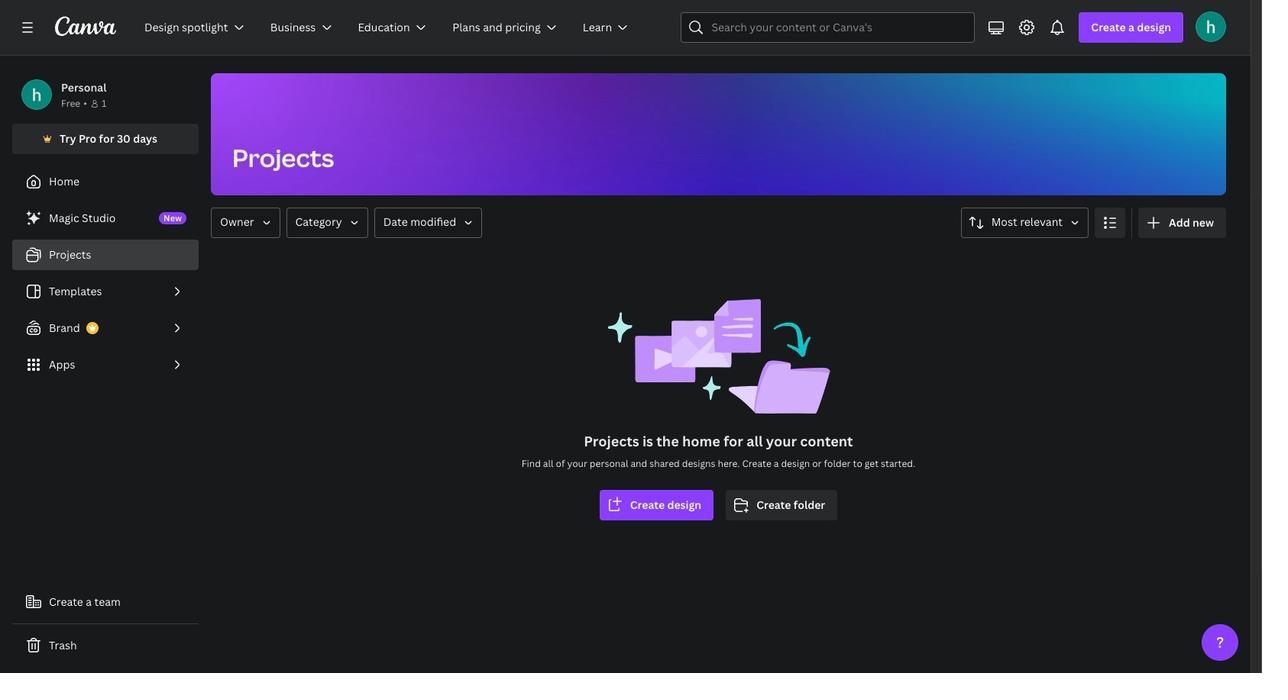 Task type: describe. For each thing, give the bounding box(es) containing it.
Date modified button
[[374, 208, 482, 238]]

howard image
[[1196, 11, 1226, 42]]

top level navigation element
[[134, 12, 644, 43]]

Sort by button
[[961, 208, 1089, 238]]



Task type: locate. For each thing, give the bounding box(es) containing it.
list
[[12, 203, 199, 381]]

Category button
[[286, 208, 368, 238]]

Search search field
[[712, 13, 945, 42]]

None search field
[[681, 12, 975, 43]]

Owner button
[[211, 208, 280, 238]]



Task type: vqa. For each thing, say whether or not it's contained in the screenshot.
the bottom your
no



